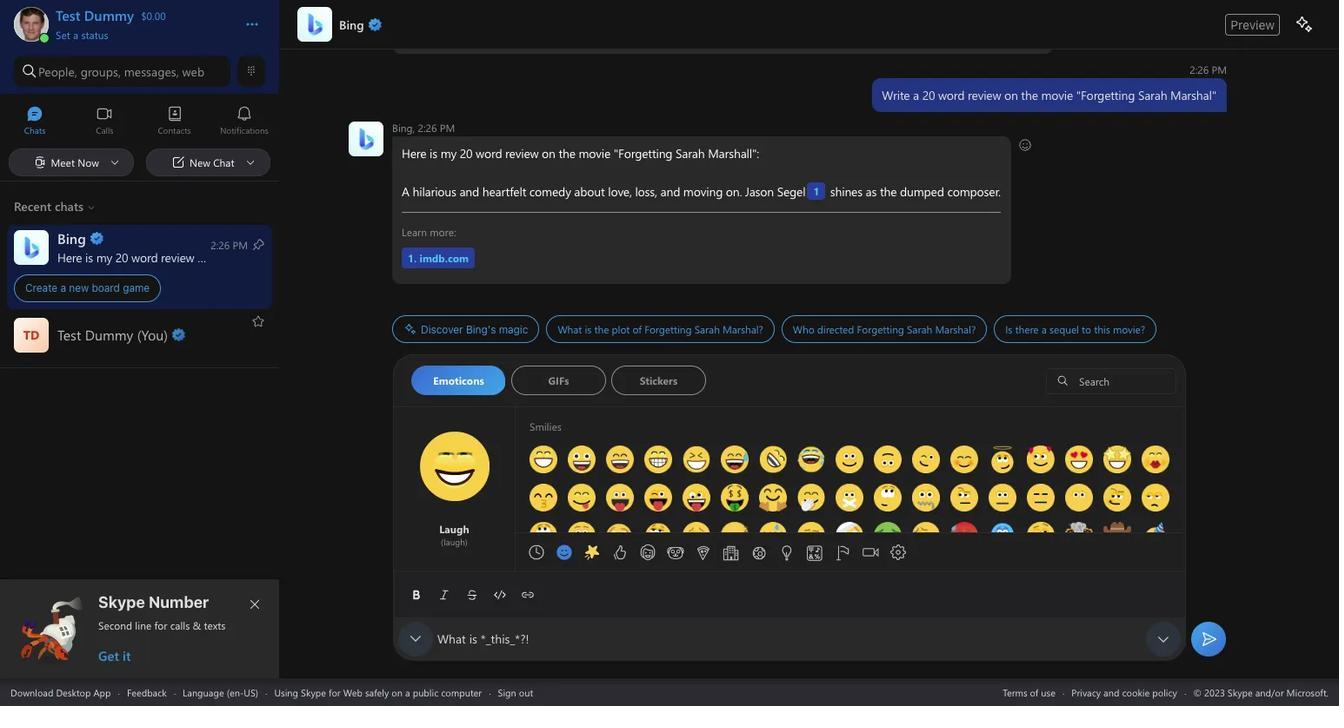 Task type: describe. For each thing, give the bounding box(es) containing it.
using skype for web safely on a public computer link
[[274, 687, 482, 700]]

heartfelt
[[482, 183, 526, 200]]

as
[[866, 183, 877, 200]]

web
[[182, 63, 204, 80]]

1 horizontal spatial "forgetting
[[1076, 87, 1135, 103]]

web
[[343, 687, 363, 700]]

sarah inside button
[[695, 323, 720, 337]]

terms of use link
[[1003, 687, 1056, 700]]

texts
[[204, 619, 226, 633]]

"forgetting inside "here is my 20 word review on the movie "forgetting sarah marshall": a hilarious and heartfelt comedy about love, loss, and moving on."
[[614, 145, 673, 162]]

language (en-us)
[[183, 687, 258, 700]]

(en-
[[227, 687, 244, 700]]

2 vertical spatial tab list
[[523, 510, 912, 597]]

dumped
[[900, 183, 944, 200]]

0 vertical spatial tab list
[[0, 98, 279, 146]]

my
[[441, 145, 457, 162]]

movie?
[[1113, 323, 1145, 337]]

hilarious
[[413, 183, 456, 200]]

terms
[[1003, 687, 1027, 700]]

skype number
[[98, 594, 209, 612]]

people,
[[38, 63, 77, 80]]

a for new
[[60, 282, 66, 295]]

language
[[183, 687, 224, 700]]

get it
[[98, 648, 131, 665]]

sign out
[[498, 687, 533, 700]]

get
[[98, 648, 119, 665]]

&
[[193, 619, 201, 633]]

people, groups, messages, web button
[[14, 56, 230, 87]]

privacy and cookie policy
[[1072, 687, 1177, 700]]

download desktop app link
[[10, 687, 111, 700]]

the inside button
[[594, 323, 609, 337]]

plot
[[612, 323, 630, 337]]

composer.
[[947, 183, 1001, 200]]

groups,
[[81, 63, 121, 80]]

sarah inside "here is my 20 word review on the movie "forgetting sarah marshall": a hilarious and heartfelt comedy about love, loss, and moving on."
[[676, 145, 705, 162]]

what for what is the plot of forgetting sarah marshal?
[[558, 323, 582, 337]]

magic
[[499, 323, 528, 336]]

feedback
[[127, 687, 167, 700]]

to
[[1082, 323, 1091, 337]]

movie inside "here is my 20 word review on the movie "forgetting sarah marshall": a hilarious and heartfelt comedy about love, loss, and moving on."
[[579, 145, 611, 162]]

1 horizontal spatial 2:26
[[1190, 63, 1209, 77]]

1 horizontal spatial review
[[968, 87, 1001, 103]]

marshal? inside button
[[935, 323, 976, 337]]

out
[[519, 687, 533, 700]]

loss,
[[635, 183, 657, 200]]

terms of use
[[1003, 687, 1056, 700]]

it
[[123, 648, 131, 665]]

create
[[25, 282, 57, 295]]

sequel
[[1050, 323, 1079, 337]]

1 vertical spatial pm
[[440, 121, 455, 135]]

safely
[[365, 687, 389, 700]]

public
[[413, 687, 438, 700]]

create a new board game
[[25, 282, 150, 295]]

set a status button
[[56, 24, 228, 42]]

1 horizontal spatial 20
[[922, 87, 935, 103]]

Type a message text field
[[437, 631, 1143, 648]]

using
[[274, 687, 298, 700]]

for for web
[[329, 687, 341, 700]]

comedy
[[529, 183, 571, 200]]

who directed forgetting sarah marshal?
[[793, 323, 976, 337]]

0 vertical spatial pm
[[1212, 63, 1227, 77]]

jason segel
[[745, 183, 806, 200]]

use
[[1041, 687, 1056, 700]]

discover bing's magic
[[421, 323, 528, 336]]

2 horizontal spatial and
[[1104, 687, 1120, 700]]

marshall":
[[708, 145, 759, 162]]

1 vertical spatial tab list
[[411, 366, 1016, 401]]

directed
[[817, 323, 854, 337]]

cookie
[[1122, 687, 1150, 700]]

on for "forgetting
[[1004, 87, 1018, 103]]

love,
[[608, 183, 632, 200]]

calls
[[170, 619, 190, 633]]

privacy
[[1072, 687, 1101, 700]]

0 horizontal spatial 2:26
[[418, 121, 437, 135]]

marshal"
[[1171, 87, 1217, 103]]

set a status
[[56, 28, 108, 42]]

status
[[81, 28, 108, 42]]

here is my 20 word review on the movie "forgetting sarah marshall": a hilarious and heartfelt comedy about love, loss, and moving on.
[[402, 145, 759, 200]]

is for my
[[430, 145, 437, 162]]

segel
[[777, 183, 806, 200]]

what is *_this_*?!
[[437, 631, 529, 648]]

of inside button
[[633, 323, 642, 337]]

skype number element
[[15, 594, 265, 665]]

is there a sequel to this movie?
[[1005, 323, 1145, 337]]

board
[[92, 282, 120, 295]]

language (en-us) link
[[183, 687, 258, 700]]



Task type: vqa. For each thing, say whether or not it's contained in the screenshot.
'June' to the bottom
no



Task type: locate. For each thing, give the bounding box(es) containing it.
0 horizontal spatial of
[[633, 323, 642, 337]]

1 horizontal spatial what
[[558, 323, 582, 337]]

0 vertical spatial skype
[[98, 594, 145, 612]]

second line for calls & texts
[[98, 619, 226, 633]]

0 horizontal spatial marshal?
[[723, 323, 763, 337]]

1 horizontal spatial forgetting
[[857, 323, 904, 337]]

sign
[[498, 687, 516, 700]]

what left "*_this_*?!"
[[437, 631, 466, 648]]

a left new
[[60, 282, 66, 295]]

and right hilarious
[[460, 183, 479, 200]]

for for calls
[[154, 619, 167, 633]]

1 vertical spatial movie
[[579, 145, 611, 162]]

1 horizontal spatial for
[[329, 687, 341, 700]]

*_this_*?!
[[481, 631, 529, 648]]

game
[[123, 282, 150, 295]]

messages,
[[124, 63, 179, 80]]

the
[[1021, 87, 1038, 103], [559, 145, 576, 162], [880, 183, 897, 200], [594, 323, 609, 337]]

1 horizontal spatial and
[[660, 183, 680, 200]]

sarah right plot
[[695, 323, 720, 337]]

marshal? inside button
[[723, 323, 763, 337]]

and left cookie
[[1104, 687, 1120, 700]]

0 horizontal spatial on
[[392, 687, 403, 700]]

0 vertical spatial movie
[[1041, 87, 1073, 103]]

a right set
[[73, 28, 78, 42]]

movie
[[1041, 87, 1073, 103], [579, 145, 611, 162]]

of right plot
[[633, 323, 642, 337]]

app
[[93, 687, 111, 700]]

tab list
[[0, 98, 279, 146], [411, 366, 1016, 401], [523, 510, 912, 597]]

pm up the marshal"
[[1212, 63, 1227, 77]]

set
[[56, 28, 70, 42]]

1 vertical spatial is
[[585, 323, 592, 337]]

1 vertical spatial 20
[[460, 145, 473, 162]]

bing, 2:26 pm
[[392, 121, 455, 135]]

is left plot
[[585, 323, 592, 337]]

a inside create a new board game button
[[60, 282, 66, 295]]

2:26 up the marshal"
[[1190, 63, 1209, 77]]

number
[[149, 594, 209, 612]]

2:26 pm
[[1190, 63, 1227, 77]]

is
[[430, 145, 437, 162], [585, 323, 592, 337], [469, 631, 477, 648]]

marshal?
[[723, 323, 763, 337], [935, 323, 976, 337]]

review
[[968, 87, 1001, 103], [505, 145, 539, 162]]

sarah right 'directed'
[[907, 323, 932, 337]]

0 vertical spatial on
[[1004, 87, 1018, 103]]

0 horizontal spatial pm
[[440, 121, 455, 135]]

1 horizontal spatial word
[[938, 87, 965, 103]]

create a new board game button
[[0, 225, 279, 309]]

a left public
[[405, 687, 410, 700]]

and
[[460, 183, 479, 200], [660, 183, 680, 200], [1104, 687, 1120, 700]]

1 horizontal spatial skype
[[301, 687, 326, 700]]

word right the my
[[476, 145, 502, 162]]

what is the plot of forgetting sarah marshal?
[[558, 323, 763, 337]]

word inside "here is my 20 word review on the movie "forgetting sarah marshall": a hilarious and heartfelt comedy about love, loss, and moving on."
[[476, 145, 502, 162]]

1 horizontal spatial is
[[469, 631, 477, 648]]

0 vertical spatial "forgetting
[[1076, 87, 1135, 103]]

0 horizontal spatial movie
[[579, 145, 611, 162]]

a inside is there a sequel to this movie? button
[[1042, 323, 1047, 337]]

discover
[[421, 323, 463, 336]]

1 vertical spatial 2:26
[[418, 121, 437, 135]]

0 horizontal spatial skype
[[98, 594, 145, 612]]

computer
[[441, 687, 482, 700]]

1 vertical spatial on
[[542, 145, 556, 162]]

Search text field
[[1075, 373, 1171, 389]]

0 horizontal spatial what
[[437, 631, 466, 648]]

and right 'loss,'
[[660, 183, 680, 200]]

there
[[1015, 323, 1039, 337]]

forgetting right plot
[[644, 323, 692, 337]]

write
[[882, 87, 910, 103]]

preview
[[1231, 17, 1275, 32]]

download desktop app
[[10, 687, 111, 700]]

a
[[73, 28, 78, 42], [913, 87, 919, 103], [60, 282, 66, 295], [1042, 323, 1047, 337], [405, 687, 410, 700]]

about
[[574, 183, 605, 200]]

what left plot
[[558, 323, 582, 337]]

on inside "here is my 20 word review on the movie "forgetting sarah marshall": a hilarious and heartfelt comedy about love, loss, and moving on."
[[542, 145, 556, 162]]

privacy and cookie policy link
[[1072, 687, 1177, 700]]

shines as the dumped composer.
[[827, 183, 1001, 200]]

1 vertical spatial of
[[1030, 687, 1039, 700]]

desktop
[[56, 687, 91, 700]]

review inside "here is my 20 word review on the movie "forgetting sarah marshall": a hilarious and heartfelt comedy about love, loss, and moving on."
[[505, 145, 539, 162]]

pm
[[1212, 63, 1227, 77], [440, 121, 455, 135]]

2 horizontal spatial is
[[585, 323, 592, 337]]

2 vertical spatial is
[[469, 631, 477, 648]]

forgetting right 'directed'
[[857, 323, 904, 337]]

1 horizontal spatial of
[[1030, 687, 1039, 700]]

here
[[402, 145, 427, 162]]

is inside button
[[585, 323, 592, 337]]

marshal? left is
[[935, 323, 976, 337]]

0 horizontal spatial "forgetting
[[614, 145, 673, 162]]

the inside "here is my 20 word review on the movie "forgetting sarah marshall": a hilarious and heartfelt comedy about love, loss, and moving on."
[[559, 145, 576, 162]]

for
[[154, 619, 167, 633], [329, 687, 341, 700]]

is left the my
[[430, 145, 437, 162]]

0 vertical spatial 2:26
[[1190, 63, 1209, 77]]

0 vertical spatial word
[[938, 87, 965, 103]]

0 horizontal spatial review
[[505, 145, 539, 162]]

skype right using
[[301, 687, 326, 700]]

20 right write
[[922, 87, 935, 103]]

1 vertical spatial word
[[476, 145, 502, 162]]

pm up the my
[[440, 121, 455, 135]]

policy
[[1152, 687, 1177, 700]]

1 vertical spatial what
[[437, 631, 466, 648]]

sarah inside button
[[907, 323, 932, 337]]

for inside skype number element
[[154, 619, 167, 633]]

shines
[[830, 183, 863, 200]]

is for *_this_*?!
[[469, 631, 477, 648]]

moving
[[683, 183, 723, 200]]

for right line
[[154, 619, 167, 633]]

0 vertical spatial for
[[154, 619, 167, 633]]

0 horizontal spatial is
[[430, 145, 437, 162]]

on
[[1004, 87, 1018, 103], [542, 145, 556, 162], [392, 687, 403, 700]]

this
[[1094, 323, 1110, 337]]

word
[[938, 87, 965, 103], [476, 145, 502, 162]]

1 vertical spatial skype
[[301, 687, 326, 700]]

what inside button
[[558, 323, 582, 337]]

is left "*_this_*?!"
[[469, 631, 477, 648]]

bing's
[[466, 323, 496, 336]]

on.
[[726, 183, 742, 200]]

2 marshal? from the left
[[935, 323, 976, 337]]

1 forgetting from the left
[[644, 323, 692, 337]]

0 horizontal spatial word
[[476, 145, 502, 162]]

for left the web
[[329, 687, 341, 700]]

is there a sequel to this movie? button
[[994, 316, 1157, 343]]

marshal? left who
[[723, 323, 763, 337]]

who
[[793, 323, 814, 337]]

2 horizontal spatial on
[[1004, 87, 1018, 103]]

line
[[135, 619, 152, 633]]

1 horizontal spatial marshal?
[[935, 323, 976, 337]]

what for what is *_this_*?!
[[437, 631, 466, 648]]

skype up second
[[98, 594, 145, 612]]

0 vertical spatial review
[[968, 87, 1001, 103]]

is for the
[[585, 323, 592, 337]]

second
[[98, 619, 132, 633]]

on for computer
[[392, 687, 403, 700]]

new
[[69, 282, 89, 295]]

a for status
[[73, 28, 78, 42]]

a
[[402, 183, 409, 200]]

sarah up moving
[[676, 145, 705, 162]]

of
[[633, 323, 642, 337], [1030, 687, 1039, 700]]

word right write
[[938, 87, 965, 103]]

0 vertical spatial is
[[430, 145, 437, 162]]

1 horizontal spatial on
[[542, 145, 556, 162]]

2 vertical spatial on
[[392, 687, 403, 700]]

0 horizontal spatial for
[[154, 619, 167, 633]]

people, groups, messages, web
[[38, 63, 204, 80]]

feedback link
[[127, 687, 167, 700]]

a for 20
[[913, 87, 919, 103]]

write a 20 word review on the movie "forgetting sarah marshal"
[[882, 87, 1217, 103]]

using skype for web safely on a public computer
[[274, 687, 482, 700]]

1 vertical spatial for
[[329, 687, 341, 700]]

what is the plot of forgetting sarah marshal? button
[[546, 316, 775, 343]]

1 horizontal spatial pm
[[1212, 63, 1227, 77]]

1 horizontal spatial movie
[[1041, 87, 1073, 103]]

download
[[10, 687, 53, 700]]

"forgetting
[[1076, 87, 1135, 103], [614, 145, 673, 162]]

0 horizontal spatial 20
[[460, 145, 473, 162]]

20 inside "here is my 20 word review on the movie "forgetting sarah marshall": a hilarious and heartfelt comedy about love, loss, and moving on."
[[460, 145, 473, 162]]

2 forgetting from the left
[[857, 323, 904, 337]]

bing,
[[392, 121, 415, 135]]

us)
[[244, 687, 258, 700]]

1 marshal? from the left
[[723, 323, 763, 337]]

0 horizontal spatial and
[[460, 183, 479, 200]]

1 vertical spatial review
[[505, 145, 539, 162]]

forgetting inside button
[[644, 323, 692, 337]]

0 vertical spatial 20
[[922, 87, 935, 103]]

is
[[1005, 323, 1012, 337]]

a inside set a status button
[[73, 28, 78, 42]]

0 horizontal spatial forgetting
[[644, 323, 692, 337]]

sarah
[[1138, 87, 1167, 103], [676, 145, 705, 162], [695, 323, 720, 337], [907, 323, 932, 337]]

20 right the my
[[460, 145, 473, 162]]

is inside "here is my 20 word review on the movie "forgetting sarah marshall": a hilarious and heartfelt comedy about love, loss, and moving on."
[[430, 145, 437, 162]]

sign out link
[[498, 687, 533, 700]]

2:26 right bing,
[[418, 121, 437, 135]]

forgetting inside button
[[857, 323, 904, 337]]

0 vertical spatial what
[[558, 323, 582, 337]]

a right there
[[1042, 323, 1047, 337]]

1 vertical spatial "forgetting
[[614, 145, 673, 162]]

0 vertical spatial of
[[633, 323, 642, 337]]

jason
[[745, 183, 774, 200]]

2:26
[[1190, 63, 1209, 77], [418, 121, 437, 135]]

skype
[[98, 594, 145, 612], [301, 687, 326, 700]]

sarah left the marshal"
[[1138, 87, 1167, 103]]

forgetting
[[644, 323, 692, 337], [857, 323, 904, 337]]

a right write
[[913, 87, 919, 103]]

of left 'use'
[[1030, 687, 1039, 700]]



